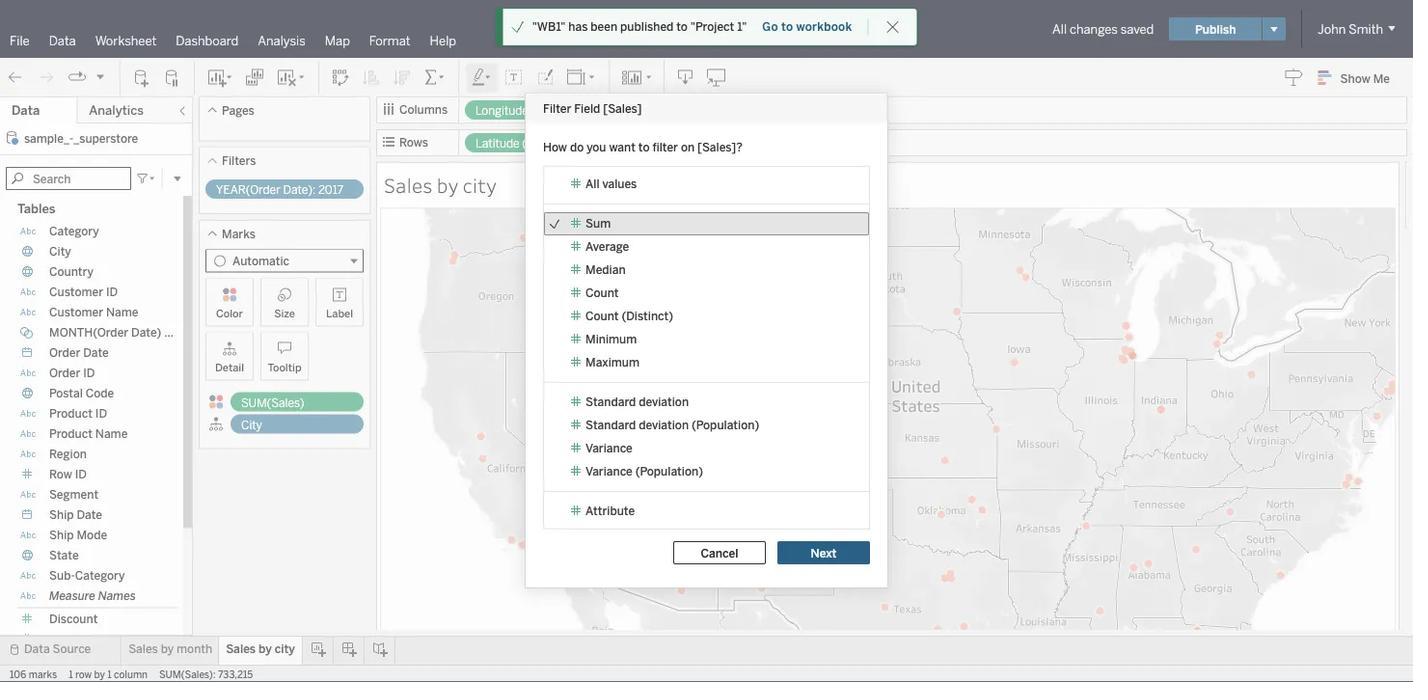 Task type: describe. For each thing, give the bounding box(es) containing it.
names
[[98, 589, 136, 603]]

profit
[[49, 633, 79, 647]]

maximum
[[586, 356, 640, 370]]

do
[[570, 140, 584, 154]]

1 vertical spatial category
[[75, 569, 125, 583]]

variance for variance (population)
[[586, 465, 633, 479]]

order for order id
[[49, 366, 80, 380]]

next
[[811, 546, 837, 560]]

2 horizontal spatial to
[[782, 20, 794, 34]]

marks
[[222, 227, 256, 241]]

sum
[[586, 217, 611, 231]]

sort ascending image
[[362, 68, 381, 87]]

sub-category
[[49, 569, 125, 583]]

source
[[53, 642, 91, 656]]

marks. press enter to open the view data window.. use arrow keys to navigate data visualization elements. image
[[380, 207, 1396, 682]]

date for ship date
[[77, 508, 102, 522]]

month
[[177, 642, 212, 656]]

data guide image
[[1285, 68, 1304, 87]]

label
[[326, 307, 353, 320]]

name for product name
[[95, 427, 128, 441]]

sum(sales): 733,215
[[159, 669, 253, 680]]

customer for customer id
[[49, 285, 103, 299]]

filters
[[222, 154, 256, 168]]

longitude
[[476, 104, 529, 118]]

postal
[[49, 387, 83, 401]]

replay animation image
[[95, 71, 106, 82]]

longitude (generated)
[[476, 104, 594, 118]]

customer id
[[49, 285, 118, 299]]

median
[[586, 263, 626, 277]]

name for customer name
[[106, 305, 139, 319]]

tables
[[17, 201, 55, 217]]

date for order date
[[83, 346, 109, 360]]

show mark labels image
[[505, 68, 524, 87]]

standard deviation (population)
[[586, 418, 760, 432]]

publish
[[1196, 22, 1237, 36]]

product for product name
[[49, 427, 93, 441]]

postal code
[[49, 387, 114, 401]]

ship for ship mode
[[49, 528, 74, 542]]

2 1 from the left
[[107, 669, 112, 680]]

order date
[[49, 346, 109, 360]]

color
[[216, 307, 243, 320]]

2017
[[318, 183, 344, 197]]

region
[[49, 447, 87, 461]]

go to workbook
[[763, 20, 852, 34]]

next button
[[778, 541, 870, 565]]

filter
[[653, 140, 678, 154]]

highlight image
[[471, 68, 493, 87]]

cancel
[[701, 546, 739, 560]]

product for product id
[[49, 407, 93, 421]]

(distinct)
[[622, 309, 674, 323]]

latitude (generated)
[[476, 137, 585, 151]]

list box inside filter field [sales] dialog
[[543, 166, 870, 530]]

john smith
[[1319, 21, 1384, 37]]

redo image
[[37, 68, 56, 87]]

deviation for standard deviation (population)
[[639, 418, 689, 432]]

1 vertical spatial data
[[12, 103, 40, 118]]

1"
[[737, 20, 747, 34]]

id for product id
[[95, 407, 107, 421]]

106
[[10, 669, 26, 680]]

help
[[430, 33, 456, 48]]

clear sheet image
[[276, 68, 307, 87]]

show
[[1341, 71, 1371, 85]]

1 1 from the left
[[69, 669, 73, 680]]

_superstore
[[74, 131, 138, 145]]

filter
[[543, 102, 572, 116]]

sum(sales):
[[159, 669, 216, 680]]

order id
[[49, 366, 95, 380]]

0 vertical spatial city
[[49, 245, 71, 259]]

discount
[[49, 612, 98, 626]]

file
[[10, 33, 30, 48]]

replay animation image
[[68, 68, 87, 87]]

2 vertical spatial data
[[24, 642, 50, 656]]

count (distinct)
[[586, 309, 674, 323]]

order for order date
[[49, 346, 80, 360]]

733,215
[[218, 669, 253, 680]]

country
[[49, 265, 94, 279]]

1 vertical spatial city
[[275, 642, 295, 656]]

publish button
[[1170, 17, 1263, 41]]

been
[[591, 20, 618, 34]]

sort descending image
[[393, 68, 412, 87]]

row
[[75, 669, 92, 680]]

wb1
[[728, 20, 760, 38]]

cancel button
[[674, 541, 766, 565]]

id for order id
[[83, 366, 95, 380]]

pause auto updates image
[[163, 68, 182, 87]]

undo image
[[6, 68, 25, 87]]

"wb1" has been published to "project 1" alert
[[532, 18, 747, 36]]

columns
[[400, 103, 448, 117]]

saved
[[1121, 21, 1154, 37]]

duplicate image
[[245, 68, 264, 87]]

2 horizontal spatial sales
[[384, 172, 433, 198]]

open and edit this workbook in tableau desktop image
[[707, 68, 727, 87]]

0 vertical spatial category
[[49, 224, 99, 238]]

variance for variance
[[586, 442, 633, 456]]

set
[[164, 326, 183, 340]]

deviation for standard deviation
[[639, 395, 689, 409]]

(generated) for longitude (generated)
[[531, 104, 594, 118]]

1 horizontal spatial sales
[[226, 642, 256, 656]]

customer for customer name
[[49, 305, 103, 319]]

workbook
[[797, 20, 852, 34]]

data source
[[24, 642, 91, 656]]

tooltip
[[268, 361, 302, 374]]

format
[[369, 33, 411, 48]]

variance (population)
[[586, 465, 703, 479]]

how do you want to filter on [sales]?
[[543, 140, 743, 154]]

year(order date): 2017
[[216, 183, 344, 197]]

date):
[[283, 183, 316, 197]]

by down columns
[[437, 172, 459, 198]]

go
[[763, 20, 779, 34]]

month(order date) set
[[49, 326, 183, 340]]

field
[[574, 102, 601, 116]]

pages
[[222, 103, 254, 117]]

marks
[[29, 669, 57, 680]]

sub-
[[49, 569, 75, 583]]

size
[[274, 307, 295, 320]]

segment
[[49, 488, 99, 502]]

standard for standard deviation
[[586, 395, 636, 409]]

mode
[[77, 528, 107, 542]]

[sales]?
[[698, 140, 743, 154]]



Task type: vqa. For each thing, say whether or not it's contained in the screenshot.
first /
no



Task type: locate. For each thing, give the bounding box(es) containing it.
ship mode
[[49, 528, 107, 542]]

totals image
[[424, 68, 447, 87]]

by right 'row'
[[94, 669, 105, 680]]

city right month
[[275, 642, 295, 656]]

0 vertical spatial ship
[[49, 508, 74, 522]]

sample_-_superstore
[[24, 131, 138, 145]]

new worksheet image
[[207, 68, 234, 87]]

show/hide cards image
[[622, 68, 652, 87]]

count for count (distinct)
[[586, 309, 619, 323]]

"wb1" has been published to "project 1"
[[532, 20, 747, 34]]

1 product from the top
[[49, 407, 93, 421]]

variance up variance (population)
[[586, 442, 633, 456]]

data up 106 marks
[[24, 642, 50, 656]]

sales by city
[[384, 172, 497, 198], [226, 642, 295, 656]]

latitude
[[476, 137, 520, 151]]

column
[[114, 669, 148, 680]]

category up country
[[49, 224, 99, 238]]

order up order id
[[49, 346, 80, 360]]

1 left 'row'
[[69, 669, 73, 680]]

all
[[1053, 21, 1067, 37], [586, 177, 600, 191]]

1 vertical spatial city
[[241, 418, 262, 432]]

0 horizontal spatial 1
[[69, 669, 73, 680]]

2 standard from the top
[[586, 418, 636, 432]]

1 deviation from the top
[[639, 395, 689, 409]]

0 vertical spatial order
[[49, 346, 80, 360]]

0 vertical spatial deviation
[[639, 395, 689, 409]]

list box
[[543, 166, 870, 530]]

to inside filter field [sales] dialog
[[639, 140, 650, 154]]

order up the postal
[[49, 366, 80, 380]]

id down code
[[95, 407, 107, 421]]

1 variance from the top
[[586, 442, 633, 456]]

1 vertical spatial variance
[[586, 465, 633, 479]]

all for all values
[[586, 177, 600, 191]]

ship
[[49, 508, 74, 522], [49, 528, 74, 542]]

"wb1"
[[532, 20, 566, 34]]

2 variance from the top
[[586, 465, 633, 479]]

2 order from the top
[[49, 366, 80, 380]]

date
[[83, 346, 109, 360], [77, 508, 102, 522]]

1 horizontal spatial city
[[463, 172, 497, 198]]

standard down standard deviation
[[586, 418, 636, 432]]

(generated) up how
[[531, 104, 594, 118]]

data down undo image
[[12, 103, 40, 118]]

0 vertical spatial data
[[49, 33, 76, 48]]

id right row at the bottom left of page
[[75, 468, 87, 482]]

date up mode
[[77, 508, 102, 522]]

product up region
[[49, 427, 93, 441]]

0 vertical spatial (generated)
[[531, 104, 594, 118]]

ship down segment
[[49, 508, 74, 522]]

0 vertical spatial all
[[1053, 21, 1067, 37]]

(population) up variance (population)
[[692, 418, 760, 432]]

city down sum(sales)
[[241, 418, 262, 432]]

success image
[[511, 20, 525, 34]]

me
[[1374, 71, 1391, 85]]

[sales]
[[603, 102, 642, 116]]

attribute
[[586, 504, 635, 518]]

id for row id
[[75, 468, 87, 482]]

1 horizontal spatial sales by city
[[384, 172, 497, 198]]

go to workbook link
[[762, 19, 853, 35]]

date down the month(order at the left top
[[83, 346, 109, 360]]

1 standard from the top
[[586, 395, 636, 409]]

customer down country
[[49, 285, 103, 299]]

filter field [sales]
[[543, 102, 642, 116]]

1 vertical spatial product
[[49, 427, 93, 441]]

standard
[[586, 395, 636, 409], [586, 418, 636, 432]]

city
[[49, 245, 71, 259], [241, 418, 262, 432]]

1 customer from the top
[[49, 285, 103, 299]]

code
[[86, 387, 114, 401]]

0 vertical spatial variance
[[586, 442, 633, 456]]

1 vertical spatial date
[[77, 508, 102, 522]]

1 vertical spatial customer
[[49, 305, 103, 319]]

0 horizontal spatial city
[[275, 642, 295, 656]]

all values
[[586, 177, 637, 191]]

to for "wb1" has been published to "project 1"
[[677, 20, 688, 34]]

1 vertical spatial (population)
[[636, 465, 703, 479]]

all changes saved
[[1053, 21, 1154, 37]]

to left "project
[[677, 20, 688, 34]]

analysis
[[258, 33, 306, 48]]

standard down maximum
[[586, 395, 636, 409]]

(generated) for latitude (generated)
[[522, 137, 585, 151]]

1 vertical spatial count
[[586, 309, 619, 323]]

id for customer id
[[106, 285, 118, 299]]

all inside filter field [sales] dialog
[[586, 177, 600, 191]]

0 horizontal spatial city
[[49, 245, 71, 259]]

new data source image
[[132, 68, 152, 87]]

ship date
[[49, 508, 102, 522]]

row id
[[49, 468, 87, 482]]

variance
[[586, 442, 633, 456], [586, 465, 633, 479]]

to right go
[[782, 20, 794, 34]]

row
[[49, 468, 72, 482]]

customer down customer id
[[49, 305, 103, 319]]

order
[[49, 346, 80, 360], [49, 366, 80, 380]]

0 vertical spatial customer
[[49, 285, 103, 299]]

sales by city up "733,215" on the bottom of the page
[[226, 642, 295, 656]]

1 vertical spatial all
[[586, 177, 600, 191]]

count for count
[[586, 286, 619, 300]]

ship up state at the bottom of page
[[49, 528, 74, 542]]

values
[[603, 177, 637, 191]]

sales
[[384, 172, 433, 198], [129, 642, 158, 656], [226, 642, 256, 656]]

dashboard
[[176, 33, 239, 48]]

draft
[[685, 22, 711, 36]]

you
[[587, 140, 607, 154]]

sample_-
[[24, 131, 74, 145]]

id up customer name
[[106, 285, 118, 299]]

1 vertical spatial standard
[[586, 418, 636, 432]]

1 vertical spatial name
[[95, 427, 128, 441]]

0 vertical spatial count
[[586, 286, 619, 300]]

1
[[69, 669, 73, 680], [107, 669, 112, 680]]

1 count from the top
[[586, 286, 619, 300]]

deviation up standard deviation (population)
[[639, 395, 689, 409]]

(population) down standard deviation (population)
[[636, 465, 703, 479]]

1 left column
[[107, 669, 112, 680]]

2 count from the top
[[586, 309, 619, 323]]

product
[[49, 407, 93, 421], [49, 427, 93, 441]]

city
[[463, 172, 497, 198], [275, 642, 295, 656]]

Search text field
[[6, 167, 131, 190]]

0 vertical spatial date
[[83, 346, 109, 360]]

month(order
[[49, 326, 129, 340]]

measure names
[[49, 589, 136, 603]]

smith
[[1349, 21, 1384, 37]]

list box containing all values
[[543, 166, 870, 530]]

sales up "733,215" on the bottom of the page
[[226, 642, 256, 656]]

state
[[49, 549, 79, 563]]

to inside alert
[[677, 20, 688, 34]]

0 horizontal spatial sales
[[129, 642, 158, 656]]

0 horizontal spatial all
[[586, 177, 600, 191]]

show me button
[[1310, 63, 1408, 93]]

product name
[[49, 427, 128, 441]]

swap rows and columns image
[[331, 68, 350, 87]]

data up replay animation image
[[49, 33, 76, 48]]

rows
[[400, 136, 428, 150]]

deviation
[[639, 395, 689, 409], [639, 418, 689, 432]]

1 vertical spatial sales by city
[[226, 642, 295, 656]]

sales by city down rows
[[384, 172, 497, 198]]

1 ship from the top
[[49, 508, 74, 522]]

sales up column
[[129, 642, 158, 656]]

1 horizontal spatial 1
[[107, 669, 112, 680]]

to for how do you want to filter on [sales]?
[[639, 140, 650, 154]]

category
[[49, 224, 99, 238], [75, 569, 125, 583]]

1 vertical spatial deviation
[[639, 418, 689, 432]]

city down latitude
[[463, 172, 497, 198]]

standard for standard deviation (population)
[[586, 418, 636, 432]]

1 horizontal spatial to
[[677, 20, 688, 34]]

product id
[[49, 407, 107, 421]]

want
[[609, 140, 636, 154]]

0 horizontal spatial sales by city
[[226, 642, 295, 656]]

0 vertical spatial (population)
[[692, 418, 760, 432]]

john
[[1319, 21, 1347, 37]]

filter field [sales] dialog
[[526, 94, 888, 588]]

1 horizontal spatial city
[[241, 418, 262, 432]]

map element
[[380, 207, 1395, 682]]

2 deviation from the top
[[639, 418, 689, 432]]

on
[[681, 140, 695, 154]]

(population)
[[692, 418, 760, 432], [636, 465, 703, 479]]

sales down rows
[[384, 172, 433, 198]]

1 horizontal spatial all
[[1053, 21, 1067, 37]]

minimum
[[586, 332, 637, 346]]

sum(sales)
[[241, 396, 304, 410]]

customer name
[[49, 305, 139, 319]]

count up minimum
[[586, 309, 619, 323]]

name
[[106, 305, 139, 319], [95, 427, 128, 441]]

by
[[437, 172, 459, 198], [161, 642, 174, 656], [259, 642, 272, 656], [94, 669, 105, 680]]

2 customer from the top
[[49, 305, 103, 319]]

2 ship from the top
[[49, 528, 74, 542]]

by right month
[[259, 642, 272, 656]]

1 vertical spatial order
[[49, 366, 80, 380]]

download image
[[677, 68, 696, 87]]

1 order from the top
[[49, 346, 80, 360]]

0 vertical spatial product
[[49, 407, 93, 421]]

2 product from the top
[[49, 427, 93, 441]]

sales by month
[[129, 642, 212, 656]]

show me
[[1341, 71, 1391, 85]]

1 vertical spatial ship
[[49, 528, 74, 542]]

id up the "postal code"
[[83, 366, 95, 380]]

average
[[586, 240, 629, 254]]

0 vertical spatial standard
[[586, 395, 636, 409]]

id
[[106, 285, 118, 299], [83, 366, 95, 380], [95, 407, 107, 421], [75, 468, 87, 482]]

variance up 'attribute'
[[586, 465, 633, 479]]

all left values
[[586, 177, 600, 191]]

how
[[543, 140, 567, 154]]

1 vertical spatial (generated)
[[522, 137, 585, 151]]

deviation down standard deviation
[[639, 418, 689, 432]]

0 vertical spatial sales by city
[[384, 172, 497, 198]]

(generated)
[[531, 104, 594, 118], [522, 137, 585, 151]]

city up country
[[49, 245, 71, 259]]

has
[[569, 20, 588, 34]]

product down the postal
[[49, 407, 93, 421]]

date)
[[131, 326, 161, 340]]

analytics
[[89, 103, 144, 118]]

category up the measure names
[[75, 569, 125, 583]]

ship for ship date
[[49, 508, 74, 522]]

format workbook image
[[536, 68, 555, 87]]

detail
[[215, 361, 244, 374]]

name up month(order date) set in the top left of the page
[[106, 305, 139, 319]]

to
[[677, 20, 688, 34], [782, 20, 794, 34], [639, 140, 650, 154]]

fit image
[[566, 68, 597, 87]]

(generated) down filter
[[522, 137, 585, 151]]

by left month
[[161, 642, 174, 656]]

count down median
[[586, 286, 619, 300]]

collapse image
[[177, 105, 188, 117]]

all for all changes saved
[[1053, 21, 1067, 37]]

0 vertical spatial name
[[106, 305, 139, 319]]

to left filter
[[639, 140, 650, 154]]

published
[[621, 20, 674, 34]]

name down product id
[[95, 427, 128, 441]]

106 marks
[[10, 669, 57, 680]]

0 vertical spatial city
[[463, 172, 497, 198]]

standard deviation
[[586, 395, 689, 409]]

0 horizontal spatial to
[[639, 140, 650, 154]]

"project
[[691, 20, 735, 34]]

all left changes
[[1053, 21, 1067, 37]]



